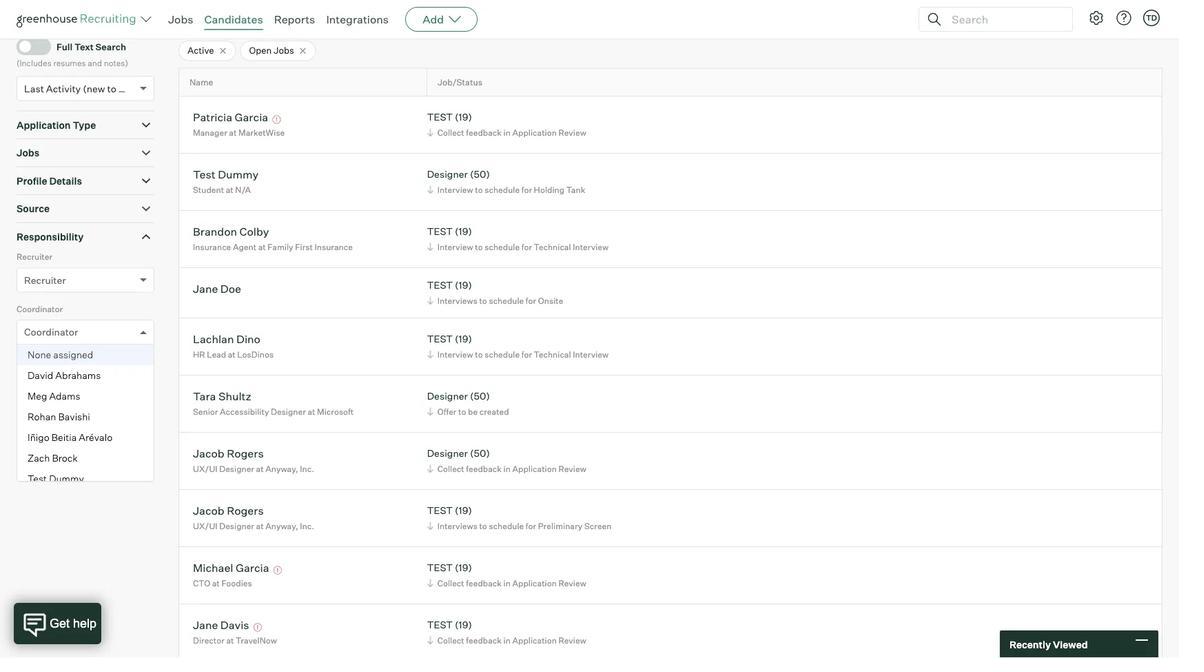 Task type: vqa. For each thing, say whether or not it's contained in the screenshot.


Task type: locate. For each thing, give the bounding box(es) containing it.
jacob rogers link
[[193, 447, 264, 462], [193, 504, 264, 520]]

0 vertical spatial test (19) collect feedback in application review
[[427, 111, 587, 138]]

for for dummy
[[522, 185, 532, 195]]

1 anyway, from the top
[[266, 464, 298, 474]]

dummy down brock at the left
[[49, 473, 84, 485]]

brock
[[52, 452, 78, 465]]

at inside test dummy student at n/a
[[226, 185, 234, 195]]

integrations
[[326, 12, 389, 26]]

senior
[[193, 407, 218, 417]]

interviews inside test (19) interviews to schedule for preliminary screen
[[438, 521, 478, 531]]

collect feedback in application review link
[[425, 126, 590, 139], [425, 462, 590, 476], [425, 577, 590, 590], [425, 634, 590, 647]]

for left holding on the top
[[522, 185, 532, 195]]

recently
[[1010, 639, 1051, 651]]

dummy inside test dummy student at n/a
[[218, 167, 259, 181]]

patricia
[[193, 110, 232, 124]]

(includes
[[17, 58, 52, 68]]

2 in from the top
[[504, 464, 511, 474]]

1 vertical spatial test (19) collect feedback in application review
[[427, 562, 587, 589]]

test
[[427, 111, 453, 123], [427, 226, 453, 238], [427, 279, 453, 291], [427, 333, 453, 345], [427, 505, 453, 517], [427, 562, 453, 574], [427, 619, 453, 631]]

candidate reports are now available! apply filters and select "view in app" element
[[831, 10, 957, 35]]

2 technical from the top
[[534, 349, 571, 360]]

3 review from the top
[[559, 578, 587, 589]]

0 vertical spatial coordinator
[[17, 304, 63, 314]]

1 test from the top
[[427, 111, 453, 123]]

zach
[[28, 452, 50, 465]]

generate
[[848, 17, 890, 29]]

feedback
[[466, 127, 502, 138], [466, 464, 502, 474], [466, 578, 502, 589], [466, 635, 502, 646]]

candidate
[[234, 15, 279, 27]]

zach brock
[[28, 452, 78, 465]]

0 vertical spatial jacob rogers ux/ui designer at anyway, inc.
[[193, 447, 314, 474]]

details
[[49, 175, 82, 187]]

2 jane from the top
[[193, 618, 218, 632]]

schedule inside test (19) interviews to schedule for onsite
[[489, 296, 524, 306]]

for down interviews to schedule for onsite link
[[522, 349, 532, 360]]

4 collect from the top
[[438, 635, 465, 646]]

david abrahams
[[28, 370, 101, 382]]

(50) up interview to schedule for holding tank link
[[470, 168, 490, 180]]

jobs up profile
[[17, 147, 39, 159]]

review for manager at marketwise
[[559, 127, 587, 138]]

rogers up michael garcia
[[227, 504, 264, 518]]

schedule inside test (19) interviews to schedule for preliminary screen
[[489, 521, 524, 531]]

iñigo beitia arévalo
[[28, 432, 112, 444]]

notes)
[[104, 58, 128, 68]]

2 rogers from the top
[[227, 504, 264, 518]]

1 horizontal spatial jobs
[[168, 12, 193, 26]]

bulk actions
[[1092, 17, 1149, 29]]

1 vertical spatial dummy
[[49, 473, 84, 485]]

0 vertical spatial jobs
[[168, 12, 193, 26]]

interview to schedule for technical interview link down interviews to schedule for onsite link
[[425, 348, 612, 361]]

david
[[28, 370, 53, 382]]

1 rogers from the top
[[227, 447, 264, 460]]

1 vertical spatial jane
[[193, 618, 218, 632]]

test for manager at marketwise
[[427, 111, 453, 123]]

test down zach
[[28, 473, 47, 485]]

created
[[480, 407, 509, 417]]

test
[[193, 167, 216, 181], [28, 473, 47, 485]]

be
[[468, 407, 478, 417]]

(50) inside designer (50) offer to be created
[[470, 390, 490, 402]]

(50) up the 'be'
[[470, 390, 490, 402]]

1 feedback from the top
[[466, 127, 502, 138]]

reset filters button
[[17, 442, 99, 468]]

at left n/a in the left of the page
[[226, 185, 234, 195]]

at inside the tara shultz senior accessibility designer at microsoft
[[308, 407, 315, 417]]

4 collect feedback in application review link from the top
[[425, 634, 590, 647]]

1 technical from the top
[[534, 242, 571, 252]]

jobs
[[168, 12, 193, 26], [274, 45, 294, 56], [17, 147, 39, 159]]

showing
[[179, 15, 218, 27]]

insurance down brandon at the left of page
[[193, 242, 231, 252]]

to inside designer (50) interview to schedule for holding tank
[[475, 185, 483, 195]]

application inside "designer (50) collect feedback in application review"
[[513, 464, 557, 474]]

(50) down the 'be'
[[470, 448, 490, 460]]

2 (19) from the top
[[455, 226, 472, 238]]

for inside designer (50) interview to schedule for holding tank
[[522, 185, 532, 195]]

inc. for designer (50)
[[300, 464, 314, 474]]

director at travelnow
[[193, 635, 277, 646]]

open jobs
[[249, 45, 294, 56]]

interviews to schedule for preliminary screen link
[[425, 520, 615, 533]]

dummy inside option
[[49, 473, 84, 485]]

full text search (includes resumes and notes)
[[17, 41, 128, 68]]

3 (19) from the top
[[455, 279, 472, 291]]

interviews for test (19) interviews to schedule for preliminary screen
[[438, 521, 478, 531]]

for up test (19) interviews to schedule for onsite
[[522, 242, 532, 252]]

rogers down accessibility
[[227, 447, 264, 460]]

jobs up active
[[168, 12, 193, 26]]

0 vertical spatial technical
[[534, 242, 571, 252]]

1 jane from the top
[[193, 282, 218, 296]]

1 vertical spatial technical
[[534, 349, 571, 360]]

1 ux/ui from the top
[[193, 464, 218, 474]]

search
[[96, 41, 126, 52]]

interview to schedule for technical interview link
[[425, 240, 612, 254], [425, 348, 612, 361]]

list box inside coordinator element
[[17, 345, 154, 490]]

bulk
[[1092, 17, 1112, 29]]

interviews for test (19) interviews to schedule for onsite
[[438, 296, 478, 306]]

designer inside the tara shultz senior accessibility designer at microsoft
[[271, 407, 306, 417]]

schedule for dino
[[485, 349, 520, 360]]

interviews
[[438, 296, 478, 306], [438, 521, 478, 531]]

jacob up the michael
[[193, 504, 225, 518]]

schedule left holding on the top
[[485, 185, 520, 195]]

(19)
[[455, 111, 472, 123], [455, 226, 472, 238], [455, 279, 472, 291], [455, 333, 472, 345], [455, 505, 472, 517], [455, 562, 472, 574], [455, 619, 472, 631]]

for for rogers
[[526, 521, 537, 531]]

jacob down the senior
[[193, 447, 225, 460]]

1 (50) from the top
[[470, 168, 490, 180]]

0 horizontal spatial dummy
[[49, 473, 84, 485]]

add candidate link
[[963, 10, 1072, 35]]

coordinator up "none"
[[17, 304, 63, 314]]

anyway, for test
[[266, 521, 298, 531]]

collect feedback in application review link for jane davis
[[425, 634, 590, 647]]

jane davis link
[[193, 618, 249, 634]]

1 vertical spatial jacob
[[193, 504, 225, 518]]

2 test from the top
[[427, 226, 453, 238]]

collect feedback in application review link for michael garcia
[[425, 577, 590, 590]]

jacob rogers link for designer
[[193, 447, 264, 462]]

designer down accessibility
[[219, 464, 254, 474]]

1 vertical spatial (50)
[[470, 390, 490, 402]]

0 vertical spatial inc.
[[300, 464, 314, 474]]

garcia up the marketwise
[[235, 110, 268, 124]]

add inside 'link'
[[990, 17, 1009, 29]]

0 vertical spatial test
[[193, 167, 216, 181]]

2 vertical spatial test (19) collect feedback in application review
[[427, 619, 587, 646]]

2 jacob rogers link from the top
[[193, 504, 264, 520]]

rogers
[[227, 447, 264, 460], [227, 504, 264, 518]]

Search candidates field
[[17, 10, 154, 33]]

schedule for colby
[[485, 242, 520, 252]]

2 inc. from the top
[[300, 521, 314, 531]]

at left microsoft on the bottom left of page
[[308, 407, 315, 417]]

manager at marketwise
[[193, 127, 285, 138]]

1 horizontal spatial dummy
[[218, 167, 259, 181]]

brandon colby insurance agent at family first insurance
[[193, 225, 353, 252]]

jacob rogers ux/ui designer at anyway, inc. down accessibility
[[193, 447, 314, 474]]

5 test from the top
[[427, 505, 453, 517]]

1 vertical spatial rogers
[[227, 504, 264, 518]]

in inside "designer (50) collect feedback in application review"
[[504, 464, 511, 474]]

(19) inside test (19) interviews to schedule for onsite
[[455, 279, 472, 291]]

schedule left preliminary at the bottom left of page
[[489, 521, 524, 531]]

feedback inside "designer (50) collect feedback in application review"
[[466, 464, 502, 474]]

designer up interview to schedule for holding tank link
[[427, 168, 468, 180]]

(19) for ux/ui designer at anyway, inc.
[[455, 505, 472, 517]]

jane left doe
[[193, 282, 218, 296]]

0 horizontal spatial test
[[28, 473, 47, 485]]

schedule inside designer (50) interview to schedule for holding tank
[[485, 185, 520, 195]]

jacob rogers ux/ui designer at anyway, inc. up michael garcia
[[193, 504, 314, 531]]

none assigned option
[[17, 345, 154, 366]]

1 in from the top
[[504, 127, 511, 138]]

1 (19) from the top
[[455, 111, 472, 123]]

schedule down interviews to schedule for onsite link
[[485, 349, 520, 360]]

technical for brandon colby
[[534, 242, 571, 252]]

jane for jane doe
[[193, 282, 218, 296]]

designer (50) interview to schedule for holding tank
[[427, 168, 586, 195]]

schedule up test (19) interviews to schedule for onsite
[[485, 242, 520, 252]]

manager
[[193, 127, 227, 138]]

3 in from the top
[[504, 578, 511, 589]]

1 horizontal spatial insurance
[[315, 242, 353, 252]]

1 vertical spatial inc.
[[300, 521, 314, 531]]

tasks
[[57, 387, 84, 399]]

review for cto at foodies
[[559, 578, 587, 589]]

anyway, down the tara shultz senior accessibility designer at microsoft
[[266, 464, 298, 474]]

to inside test (19) interviews to schedule for preliminary screen
[[479, 521, 487, 531]]

1 collect feedback in application review link from the top
[[425, 126, 590, 139]]

2 anyway, from the top
[[266, 521, 298, 531]]

1 vertical spatial garcia
[[236, 561, 269, 575]]

test dummy
[[28, 473, 84, 485]]

3 collect from the top
[[438, 578, 465, 589]]

patricia garcia link
[[193, 110, 268, 126]]

jacob rogers link for test
[[193, 504, 264, 520]]

at down 'colby'
[[258, 242, 266, 252]]

anyway, for designer
[[266, 464, 298, 474]]

0 horizontal spatial add
[[423, 12, 444, 26]]

2 (50) from the top
[[470, 390, 490, 402]]

3 collect feedback in application review link from the top
[[425, 577, 590, 590]]

insurance right first
[[315, 242, 353, 252]]

2 test (19) interview to schedule for technical interview from the top
[[427, 333, 609, 360]]

Search text field
[[949, 9, 1060, 29]]

ux/ui for test (19)
[[193, 521, 218, 531]]

none field inside coordinator element
[[24, 321, 28, 344]]

ux/ui up the michael
[[193, 521, 218, 531]]

rogers for designer
[[227, 447, 264, 460]]

jobs right "open"
[[274, 45, 294, 56]]

checkmark image
[[23, 41, 33, 51]]

2 jacob from the top
[[193, 504, 225, 518]]

1 review from the top
[[559, 127, 587, 138]]

test dummy option
[[17, 469, 154, 490]]

dummy up n/a in the left of the page
[[218, 167, 259, 181]]

losdinos
[[237, 349, 274, 360]]

5 (19) from the top
[[455, 505, 472, 517]]

accessibility
[[220, 407, 269, 417]]

1 vertical spatial anyway,
[[266, 521, 298, 531]]

at right the lead
[[228, 349, 236, 360]]

1 vertical spatial test
[[28, 473, 47, 485]]

anyway,
[[266, 464, 298, 474], [266, 521, 298, 531]]

jane doe
[[193, 282, 241, 296]]

collect for cto at foodies
[[438, 578, 465, 589]]

student
[[193, 185, 224, 195]]

3 test (19) collect feedback in application review from the top
[[427, 619, 587, 646]]

generate report
[[848, 17, 923, 29]]

1 interviews from the top
[[438, 296, 478, 306]]

for left onsite
[[526, 296, 537, 306]]

schedule left onsite
[[489, 296, 524, 306]]

2 review from the top
[[559, 464, 587, 474]]

in
[[504, 127, 511, 138], [504, 464, 511, 474], [504, 578, 511, 589], [504, 635, 511, 646]]

reports link
[[274, 12, 315, 26]]

cto
[[193, 578, 210, 589]]

1 vertical spatial interviews
[[438, 521, 478, 531]]

test for hr lead at losdinos
[[427, 333, 453, 345]]

coordinator
[[17, 304, 63, 314], [24, 326, 78, 338]]

for inside test (19) interviews to schedule for preliminary screen
[[526, 521, 537, 531]]

jacob rogers link up michael garcia
[[193, 504, 264, 520]]

2 collect from the top
[[438, 464, 465, 474]]

1 jacob from the top
[[193, 447, 225, 460]]

1 vertical spatial jacob rogers ux/ui designer at anyway, inc.
[[193, 504, 314, 531]]

technical down onsite
[[534, 349, 571, 360]]

1 insurance from the left
[[193, 242, 231, 252]]

assigned
[[53, 349, 93, 361]]

designer down offer
[[427, 448, 468, 460]]

0 vertical spatial rogers
[[227, 447, 264, 460]]

3 feedback from the top
[[466, 578, 502, 589]]

2 interviews from the top
[[438, 521, 478, 531]]

0 vertical spatial jacob rogers link
[[193, 447, 264, 462]]

job/status
[[438, 77, 483, 88]]

to for test dummy
[[475, 185, 483, 195]]

jane up director
[[193, 618, 218, 632]]

jane for jane davis
[[193, 618, 218, 632]]

interview to schedule for technical interview link up test (19) interviews to schedule for onsite
[[425, 240, 612, 254]]

6 (19) from the top
[[455, 562, 472, 574]]

4 (19) from the top
[[455, 333, 472, 345]]

3 (50) from the top
[[470, 448, 490, 460]]

0 horizontal spatial insurance
[[193, 242, 231, 252]]

None field
[[24, 321, 28, 344]]

coordinator up none assigned in the left of the page
[[24, 326, 78, 338]]

add inside popup button
[[423, 12, 444, 26]]

list box containing none assigned
[[17, 345, 154, 490]]

report
[[892, 17, 923, 29]]

test inside test dummy student at n/a
[[193, 167, 216, 181]]

test inside test (19) interviews to schedule for onsite
[[427, 279, 453, 291]]

1 vertical spatial jacob rogers link
[[193, 504, 264, 520]]

marketwise
[[239, 127, 285, 138]]

test inside test (19) interviews to schedule for preliminary screen
[[427, 505, 453, 517]]

add left candidate
[[990, 17, 1009, 29]]

configure image
[[1089, 10, 1105, 26]]

0 vertical spatial jacob
[[193, 447, 225, 460]]

1 inc. from the top
[[300, 464, 314, 474]]

recruiter
[[17, 252, 52, 262], [24, 274, 66, 286]]

2 feedback from the top
[[466, 464, 502, 474]]

(19) inside test (19) interviews to schedule for preliminary screen
[[455, 505, 472, 517]]

test (19) collect feedback in application review for michael garcia
[[427, 562, 587, 589]]

1 horizontal spatial test
[[193, 167, 216, 181]]

last activity (new to old)
[[24, 83, 136, 95]]

iñigo beitia arévalo option
[[17, 428, 154, 448]]

test for ux/ui designer at anyway, inc.
[[427, 505, 453, 517]]

(50) inside designer (50) interview to schedule for holding tank
[[470, 168, 490, 180]]

zach brock option
[[17, 448, 154, 469]]

2 test (19) collect feedback in application review from the top
[[427, 562, 587, 589]]

jane
[[193, 282, 218, 296], [193, 618, 218, 632]]

ux/ui down the senior
[[193, 464, 218, 474]]

0 vertical spatial dummy
[[218, 167, 259, 181]]

collect inside "designer (50) collect feedback in application review"
[[438, 464, 465, 474]]

2 interview to schedule for technical interview link from the top
[[425, 348, 612, 361]]

0 vertical spatial (50)
[[470, 168, 490, 180]]

designer up offer
[[427, 390, 468, 402]]

lead
[[207, 349, 226, 360]]

insurance
[[193, 242, 231, 252], [315, 242, 353, 252]]

designer inside designer (50) interview to schedule for holding tank
[[427, 168, 468, 180]]

generate report button
[[831, 10, 957, 35]]

test inside test dummy option
[[28, 473, 47, 485]]

lachlan dino hr lead at losdinos
[[193, 332, 274, 360]]

garcia inside michael garcia 'link'
[[236, 561, 269, 575]]

1 vertical spatial ux/ui
[[193, 521, 218, 531]]

for for colby
[[522, 242, 532, 252]]

0 vertical spatial ux/ui
[[193, 464, 218, 474]]

1 vertical spatial interview to schedule for technical interview link
[[425, 348, 612, 361]]

pipeline tasks
[[17, 387, 84, 399]]

6 test from the top
[[427, 562, 453, 574]]

1 test (19) interview to schedule for technical interview from the top
[[427, 226, 609, 252]]

0 horizontal spatial jobs
[[17, 147, 39, 159]]

feedback for cto at foodies
[[466, 578, 502, 589]]

2 jacob rogers ux/ui designer at anyway, inc. from the top
[[193, 504, 314, 531]]

collect for ux/ui designer at anyway, inc.
[[438, 464, 465, 474]]

at down accessibility
[[256, 464, 264, 474]]

2 ux/ui from the top
[[193, 521, 218, 531]]

0 vertical spatial jane
[[193, 282, 218, 296]]

0 vertical spatial test (19) interview to schedule for technical interview
[[427, 226, 609, 252]]

michael
[[193, 561, 233, 575]]

designer (50) collect feedback in application review
[[427, 448, 587, 474]]

technical up onsite
[[534, 242, 571, 252]]

1 horizontal spatial add
[[990, 17, 1009, 29]]

application type
[[17, 119, 96, 131]]

jacob rogers link down accessibility
[[193, 447, 264, 462]]

list box
[[17, 345, 154, 490]]

1 collect from the top
[[438, 127, 465, 138]]

garcia up foodies
[[236, 561, 269, 575]]

0 vertical spatial anyway,
[[266, 464, 298, 474]]

add up job/status
[[423, 12, 444, 26]]

anyway, up michael garcia has been in application review for more than 5 days icon on the left of the page
[[266, 521, 298, 531]]

4 test from the top
[[427, 333, 453, 345]]

designer right accessibility
[[271, 407, 306, 417]]

review
[[559, 127, 587, 138], [559, 464, 587, 474], [559, 578, 587, 589], [559, 635, 587, 646]]

(19) for insurance agent at family first insurance
[[455, 226, 472, 238]]

0 vertical spatial interview to schedule for technical interview link
[[425, 240, 612, 254]]

1 interview to schedule for technical interview link from the top
[[425, 240, 612, 254]]

who
[[34, 357, 53, 368]]

dummy
[[218, 167, 259, 181], [49, 473, 84, 485]]

review inside "designer (50) collect feedback in application review"
[[559, 464, 587, 474]]

interviews inside test (19) interviews to schedule for onsite
[[438, 296, 478, 306]]

garcia inside patricia garcia link
[[235, 110, 268, 124]]

1 vertical spatial jobs
[[274, 45, 294, 56]]

for inside test (19) interviews to schedule for onsite
[[526, 296, 537, 306]]

0 vertical spatial garcia
[[235, 110, 268, 124]]

1 jacob rogers link from the top
[[193, 447, 264, 462]]

3 test from the top
[[427, 279, 453, 291]]

interview inside designer (50) interview to schedule for holding tank
[[438, 185, 473, 195]]

1 vertical spatial test (19) interview to schedule for technical interview
[[427, 333, 609, 360]]

test (19) interview to schedule for technical interview down interview to schedule for holding tank link
[[427, 226, 609, 252]]

interview for lachlan dino
[[438, 349, 473, 360]]

jobs link
[[168, 12, 193, 26]]

to for tara shultz
[[459, 407, 466, 417]]

review for ux/ui designer at anyway, inc.
[[559, 464, 587, 474]]

2 vertical spatial (50)
[[470, 448, 490, 460]]

test (19) interview to schedule for technical interview down interviews to schedule for onsite link
[[427, 333, 609, 360]]

1 jacob rogers ux/ui designer at anyway, inc. from the top
[[193, 447, 314, 474]]

jane davis
[[193, 618, 249, 632]]

test (19) collect feedback in application review
[[427, 111, 587, 138], [427, 562, 587, 589], [427, 619, 587, 646]]

1 test (19) collect feedback in application review from the top
[[427, 111, 587, 138]]

38
[[220, 15, 232, 27]]

test up student
[[193, 167, 216, 181]]

(50) inside "designer (50) collect feedback in application review"
[[470, 448, 490, 460]]

for left preliminary at the bottom left of page
[[526, 521, 537, 531]]

0 vertical spatial interviews
[[438, 296, 478, 306]]

to inside designer (50) offer to be created
[[459, 407, 466, 417]]

name
[[190, 77, 213, 88]]

interview to schedule for technical interview link for colby
[[425, 240, 612, 254]]



Task type: describe. For each thing, give the bounding box(es) containing it.
tara
[[193, 389, 216, 403]]

rohan
[[28, 411, 56, 423]]

microsoft
[[317, 407, 354, 417]]

patricia garcia
[[193, 110, 268, 124]]

travelnow
[[236, 635, 277, 646]]

inc. for test (19)
[[300, 521, 314, 531]]

(50) for test dummy
[[470, 168, 490, 180]]

type
[[73, 119, 96, 131]]

at inside 'lachlan dino hr lead at losdinos'
[[228, 349, 236, 360]]

to for lachlan dino
[[475, 349, 483, 360]]

(19) for hr lead at losdinos
[[455, 333, 472, 345]]

collect for manager at marketwise
[[438, 127, 465, 138]]

last activity (new to old) option
[[24, 83, 136, 95]]

recently viewed
[[1010, 639, 1088, 651]]

coordinator element
[[17, 302, 154, 490]]

test (19) interviews to schedule for preliminary screen
[[427, 505, 612, 531]]

old)
[[119, 83, 136, 95]]

rogers for test
[[227, 504, 264, 518]]

pipeline
[[17, 387, 55, 399]]

test (19) collect feedback in application review for patricia garcia
[[427, 111, 587, 138]]

2 vertical spatial jobs
[[17, 147, 39, 159]]

recruiter element
[[17, 250, 154, 302]]

brandon
[[193, 225, 237, 238]]

add for add candidate
[[990, 17, 1009, 29]]

test for test dummy
[[28, 473, 47, 485]]

brandon colby link
[[193, 225, 269, 240]]

at up michael garcia
[[256, 521, 264, 531]]

collect feedback in application review link for patricia garcia
[[425, 126, 590, 139]]

onsite
[[538, 296, 564, 306]]

dummy for test dummy student at n/a
[[218, 167, 259, 181]]

agent
[[233, 242, 257, 252]]

feedback for manager at marketwise
[[466, 127, 502, 138]]

in for ux/ui designer at anyway, inc.
[[504, 464, 511, 474]]

in for cto at foodies
[[504, 578, 511, 589]]

iñigo
[[28, 432, 49, 444]]

test (19) interviews to schedule for onsite
[[427, 279, 564, 306]]

michael garcia has been in application review for more than 5 days image
[[272, 567, 284, 575]]

doe
[[221, 282, 241, 296]]

2 insurance from the left
[[315, 242, 353, 252]]

at right 'cto'
[[212, 578, 220, 589]]

rohan bavishi option
[[17, 407, 154, 428]]

at down patricia garcia link
[[229, 127, 237, 138]]

and
[[88, 58, 102, 68]]

Who I'm Following checkbox
[[19, 357, 28, 366]]

meg adams option
[[17, 386, 154, 407]]

michael garcia link
[[193, 561, 269, 577]]

director
[[193, 635, 225, 646]]

reset
[[37, 449, 63, 461]]

to for jacob rogers
[[479, 521, 487, 531]]

at down the davis on the left bottom
[[226, 635, 234, 646]]

responsibility
[[17, 231, 84, 243]]

garcia for patricia garcia
[[235, 110, 268, 124]]

(50) for tara shultz
[[470, 390, 490, 402]]

ux/ui for designer (50)
[[193, 464, 218, 474]]

shultz
[[218, 389, 252, 403]]

schedule for dummy
[[485, 185, 520, 195]]

dummy for test dummy
[[49, 473, 84, 485]]

application for manager at marketwise
[[513, 127, 557, 138]]

rohan bavishi
[[28, 411, 90, 423]]

designer inside "designer (50) collect feedback in application review"
[[427, 448, 468, 460]]

lachlan dino link
[[193, 332, 261, 348]]

4 review from the top
[[559, 635, 587, 646]]

bulk actions link
[[1078, 10, 1163, 35]]

lachlan
[[193, 332, 234, 346]]

to for brandon colby
[[475, 242, 483, 252]]

profile details
[[17, 175, 82, 187]]

4 in from the top
[[504, 635, 511, 646]]

(19) for manager at marketwise
[[455, 111, 472, 123]]

interviews to schedule for onsite link
[[425, 294, 567, 307]]

first
[[295, 242, 313, 252]]

david abrahams option
[[17, 366, 154, 386]]

application for cto at foodies
[[513, 578, 557, 589]]

test dummy link
[[193, 167, 259, 183]]

td
[[1147, 13, 1158, 22]]

7 test from the top
[[427, 619, 453, 631]]

schedule for rogers
[[489, 521, 524, 531]]

reports
[[274, 12, 315, 26]]

full
[[57, 41, 73, 52]]

feedback for ux/ui designer at anyway, inc.
[[466, 464, 502, 474]]

in for manager at marketwise
[[504, 127, 511, 138]]

(50) for jacob rogers
[[470, 448, 490, 460]]

interview for brandon colby
[[438, 242, 473, 252]]

jacob rogers ux/ui designer at anyway, inc. for test
[[193, 504, 314, 531]]

greenhouse recruiting image
[[17, 11, 141, 28]]

0 vertical spatial recruiter
[[17, 252, 52, 262]]

patricia garcia has been in application review for more than 5 days image
[[271, 116, 283, 124]]

holding
[[534, 185, 565, 195]]

at inside brandon colby insurance agent at family first insurance
[[258, 242, 266, 252]]

davis
[[221, 618, 249, 632]]

offer to be created link
[[425, 405, 513, 418]]

foodies
[[222, 578, 252, 589]]

arévalo
[[79, 432, 112, 444]]

meg
[[28, 390, 47, 402]]

jane davis has been in application review for more than 5 days image
[[252, 624, 264, 632]]

beitia
[[52, 432, 77, 444]]

test (19) interview to schedule for technical interview for dino
[[427, 333, 609, 360]]

last
[[24, 83, 44, 95]]

hr
[[193, 349, 205, 360]]

integrations link
[[326, 12, 389, 26]]

filters
[[65, 449, 93, 461]]

preliminary
[[538, 521, 583, 531]]

technical for lachlan dino
[[534, 349, 571, 360]]

designer inside designer (50) offer to be created
[[427, 390, 468, 402]]

td button
[[1144, 10, 1160, 26]]

to inside test (19) interviews to schedule for onsite
[[479, 296, 487, 306]]

7 (19) from the top
[[455, 619, 472, 631]]

active
[[188, 45, 214, 56]]

michael garcia
[[193, 561, 269, 575]]

jacob rogers ux/ui designer at anyway, inc. for designer
[[193, 447, 314, 474]]

application for ux/ui designer at anyway, inc.
[[513, 464, 557, 474]]

showing 38 candidate applications
[[179, 15, 337, 27]]

(19) for cto at foodies
[[455, 562, 472, 574]]

jacob for test
[[193, 504, 225, 518]]

2 horizontal spatial jobs
[[274, 45, 294, 56]]

meg adams
[[28, 390, 80, 402]]

adams
[[49, 390, 80, 402]]

add for add
[[423, 12, 444, 26]]

test for insurance agent at family first insurance
[[427, 226, 453, 238]]

jane doe link
[[193, 282, 241, 298]]

open
[[249, 45, 272, 56]]

for for dino
[[522, 349, 532, 360]]

reset filters
[[37, 449, 93, 461]]

viewed
[[1054, 639, 1088, 651]]

text
[[74, 41, 94, 52]]

candidates link
[[204, 12, 263, 26]]

actions
[[1114, 17, 1149, 29]]

test dummy student at n/a
[[193, 167, 259, 195]]

cto at foodies
[[193, 578, 252, 589]]

family
[[268, 242, 293, 252]]

candidates
[[204, 12, 263, 26]]

test for test dummy student at n/a
[[193, 167, 216, 181]]

colby
[[240, 225, 269, 238]]

test (19) interview to schedule for technical interview for colby
[[427, 226, 609, 252]]

interview to schedule for technical interview link for dino
[[425, 348, 612, 361]]

jacob for designer
[[193, 447, 225, 460]]

designer up michael garcia
[[219, 521, 254, 531]]

garcia for michael garcia
[[236, 561, 269, 575]]

4 feedback from the top
[[466, 635, 502, 646]]

candidate
[[1011, 17, 1058, 29]]

test for cto at foodies
[[427, 562, 453, 574]]

offer
[[438, 407, 457, 417]]

who i'm following
[[34, 357, 108, 368]]

2 collect feedback in application review link from the top
[[425, 462, 590, 476]]

applications
[[281, 15, 337, 27]]

bavishi
[[58, 411, 90, 423]]

1 vertical spatial coordinator
[[24, 326, 78, 338]]

1 vertical spatial recruiter
[[24, 274, 66, 286]]

interview for test dummy
[[438, 185, 473, 195]]

source
[[17, 203, 50, 215]]



